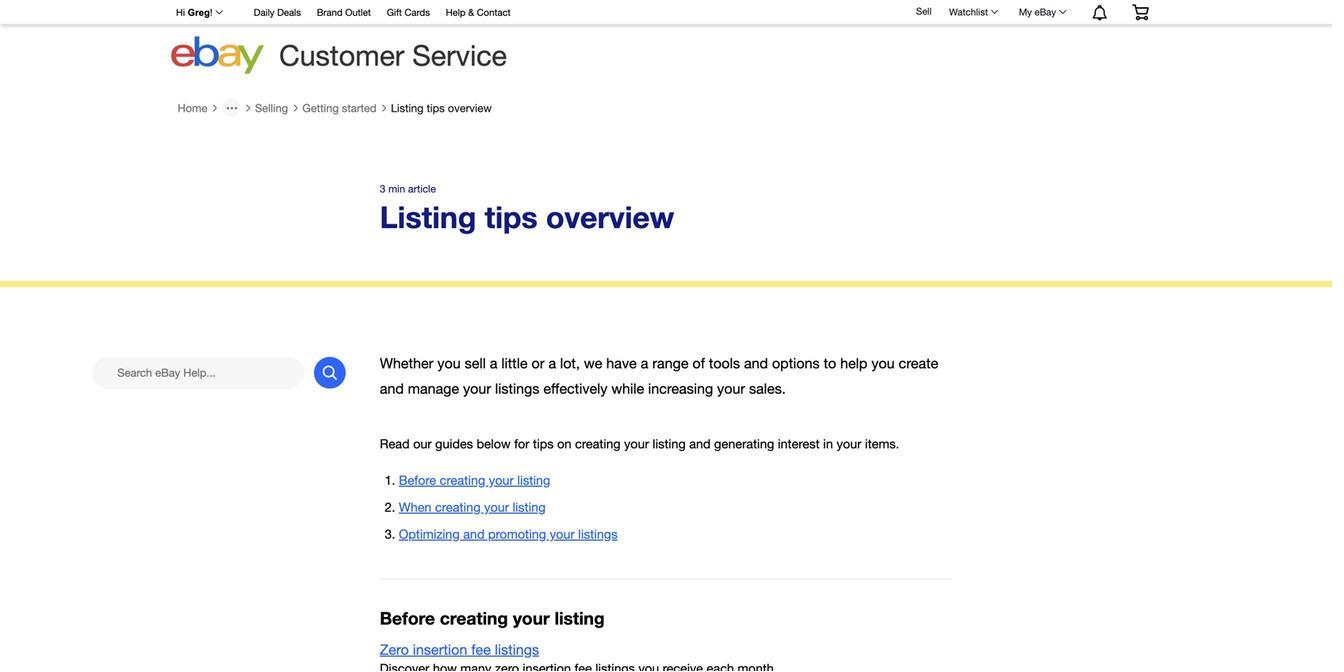 Task type: vqa. For each thing, say whether or not it's contained in the screenshot.
the Fan within the DYSON DP01 PURE COOL LINK DESK AIR PURIFIER & FAN | CERTIFIED REFURBISHED
no



Task type: locate. For each thing, give the bounding box(es) containing it.
watchlist
[[949, 6, 988, 17]]

tips
[[427, 101, 445, 114], [485, 199, 538, 235]]

my ebay link
[[1011, 2, 1074, 21]]

our
[[413, 437, 432, 452]]

before up zero
[[380, 608, 435, 629]]

0 horizontal spatial and
[[380, 381, 404, 398]]

&
[[468, 7, 474, 18]]

getting started
[[302, 101, 377, 114]]

my
[[1019, 6, 1032, 17]]

ebay
[[1035, 6, 1057, 17]]

2 vertical spatial and
[[463, 527, 485, 542]]

customer
[[279, 38, 405, 72]]

0 vertical spatial creating
[[440, 473, 485, 488]]

your
[[463, 381, 491, 398], [624, 437, 649, 452], [837, 437, 862, 452], [489, 473, 514, 488], [484, 500, 509, 515], [550, 527, 575, 542], [513, 608, 550, 629]]

1 horizontal spatial and
[[463, 527, 485, 542]]

2 horizontal spatial a
[[641, 355, 649, 372]]

promoting
[[488, 527, 546, 542]]

0 horizontal spatial overview
[[448, 101, 492, 114]]

a right sell
[[490, 355, 498, 372]]

1 you from the left
[[438, 355, 461, 372]]

3 a from the left
[[641, 355, 649, 372]]

0 vertical spatial tips
[[427, 101, 445, 114]]

before creating your listing
[[399, 473, 551, 488], [380, 608, 605, 629]]

zero
[[380, 642, 409, 659]]

in
[[823, 437, 833, 452]]

0 horizontal spatial tips
[[427, 101, 445, 114]]

1 vertical spatial creating
[[435, 500, 481, 515]]

read
[[380, 437, 410, 452]]

we
[[584, 355, 603, 372]]

0 horizontal spatial you
[[438, 355, 461, 372]]

listing inside 3 min article listing tips overview
[[380, 199, 476, 235]]

a
[[490, 355, 498, 372], [549, 355, 556, 372], [641, 355, 649, 372]]

you right help
[[872, 355, 895, 372]]

Search eBay Help... text field
[[92, 357, 305, 389]]

listing
[[391, 101, 424, 114], [380, 199, 476, 235]]

1 vertical spatial overview
[[546, 199, 675, 235]]

listings
[[495, 381, 540, 398], [578, 527, 618, 542], [495, 642, 539, 659]]

overview inside 3 min article listing tips overview
[[546, 199, 675, 235]]

creating down before creating your listing link
[[435, 500, 481, 515]]

generating interest
[[714, 437, 820, 452]]

1 horizontal spatial you
[[872, 355, 895, 372]]

2 you from the left
[[872, 355, 895, 372]]

insertion
[[413, 642, 467, 659]]

a right have
[[641, 355, 649, 372]]

home
[[178, 101, 208, 114]]

brand
[[317, 7, 343, 18]]

listing down article
[[380, 199, 476, 235]]

before up when
[[399, 473, 436, 488]]

0 vertical spatial listings
[[495, 381, 540, 398]]

1 vertical spatial listing
[[380, 199, 476, 235]]

overview
[[448, 101, 492, 114], [546, 199, 675, 235]]

when creating your listing
[[399, 500, 546, 515]]

1 vertical spatial and
[[380, 381, 404, 398]]

create
[[899, 355, 939, 372]]

tips inside 3 min article listing tips overview
[[485, 199, 538, 235]]

creating for when creating your listing link
[[435, 500, 481, 515]]

daily
[[254, 7, 275, 18]]

sales.
[[749, 381, 786, 398]]

your up zero insertion fee listings link
[[513, 608, 550, 629]]

options
[[772, 355, 820, 372]]

creating
[[440, 473, 485, 488], [435, 500, 481, 515], [440, 608, 508, 629]]

listing right started
[[391, 101, 424, 114]]

daily deals link
[[254, 4, 301, 22]]

your left "listing and" at the bottom of the page
[[624, 437, 649, 452]]

your shopping cart image
[[1132, 4, 1150, 20]]

2 horizontal spatial and
[[744, 355, 768, 372]]

lot,
[[560, 355, 580, 372]]

selling link
[[255, 101, 288, 115]]

listing for when creating your listing link
[[513, 500, 546, 515]]

creating up fee
[[440, 608, 508, 629]]

creating up when creating your listing link
[[440, 473, 485, 488]]

listing
[[517, 473, 551, 488], [513, 500, 546, 515], [555, 608, 605, 629]]

items.
[[865, 437, 900, 452]]

creating for before creating your listing link
[[440, 473, 485, 488]]

have
[[607, 355, 637, 372]]

daily deals
[[254, 7, 301, 18]]

before creating your listing up fee
[[380, 608, 605, 629]]

cards
[[405, 7, 430, 18]]

1 vertical spatial listing
[[513, 500, 546, 515]]

whether
[[380, 355, 434, 372]]

you left sell
[[438, 355, 461, 372]]

for tips
[[514, 437, 554, 452]]

and
[[744, 355, 768, 372], [380, 381, 404, 398], [463, 527, 485, 542]]

your inside 'whether you sell a little or a lot, we have a range of tools and options to help you create and manage your listings effectively while increasing your sales.'
[[463, 381, 491, 398]]

to
[[824, 355, 837, 372]]

and down when creating your listing
[[463, 527, 485, 542]]

listings inside 'whether you sell a little or a lot, we have a range of tools and options to help you create and manage your listings effectively while increasing your sales.'
[[495, 381, 540, 398]]

listing for before creating your listing link
[[517, 473, 551, 488]]

1 vertical spatial before
[[380, 608, 435, 629]]

before creating your listing up when creating your listing link
[[399, 473, 551, 488]]

2 vertical spatial listing
[[555, 608, 605, 629]]

0 horizontal spatial a
[[490, 355, 498, 372]]

hi
[[176, 7, 185, 18]]

your right 'promoting'
[[550, 527, 575, 542]]

on creating
[[557, 437, 621, 452]]

your down sell
[[463, 381, 491, 398]]

hi greg !
[[176, 7, 213, 18]]

1 vertical spatial before creating your listing
[[380, 608, 605, 629]]

sell
[[916, 6, 932, 17]]

guides
[[435, 437, 473, 452]]

a right or
[[549, 355, 556, 372]]

before
[[399, 473, 436, 488], [380, 608, 435, 629]]

sell link
[[909, 6, 939, 17]]

1 vertical spatial tips
[[485, 199, 538, 235]]

0 vertical spatial and
[[744, 355, 768, 372]]

sell
[[465, 355, 486, 372]]

1 horizontal spatial a
[[549, 355, 556, 372]]

and down whether on the bottom of the page
[[380, 381, 404, 398]]

0 vertical spatial listing
[[517, 473, 551, 488]]

tools
[[709, 355, 740, 372]]

you
[[438, 355, 461, 372], [872, 355, 895, 372]]

1 horizontal spatial overview
[[546, 199, 675, 235]]

1 horizontal spatial tips
[[485, 199, 538, 235]]

contact
[[477, 7, 511, 18]]

and up sales.
[[744, 355, 768, 372]]

started
[[342, 101, 377, 114]]

help & contact
[[446, 7, 511, 18]]

range
[[653, 355, 689, 372]]

0 vertical spatial before creating your listing
[[399, 473, 551, 488]]

your down below
[[489, 473, 514, 488]]



Task type: describe. For each thing, give the bounding box(es) containing it.
fee
[[471, 642, 491, 659]]

effectively
[[544, 381, 608, 398]]

listing tips overview main content
[[0, 92, 1333, 672]]

3
[[380, 183, 386, 195]]

brand outlet link
[[317, 4, 371, 22]]

listing tips overview
[[391, 101, 492, 114]]

below
[[477, 437, 511, 452]]

listing and
[[653, 437, 711, 452]]

service
[[412, 38, 507, 72]]

greg
[[188, 7, 210, 18]]

deals
[[277, 7, 301, 18]]

when
[[399, 500, 432, 515]]

or
[[532, 355, 545, 372]]

little
[[502, 355, 528, 372]]

gift cards link
[[387, 4, 430, 22]]

before creating your listing link
[[399, 473, 551, 488]]

0 vertical spatial before
[[399, 473, 436, 488]]

article
[[408, 183, 436, 195]]

optimizing
[[399, 527, 460, 542]]

gift
[[387, 7, 402, 18]]

when creating your listing link
[[399, 500, 546, 515]]

outlet
[[345, 7, 371, 18]]

2 vertical spatial listings
[[495, 642, 539, 659]]

help
[[841, 355, 868, 372]]

help & contact link
[[446, 4, 511, 22]]

manage
[[408, 381, 459, 398]]

1 a from the left
[[490, 355, 498, 372]]

brand outlet
[[317, 7, 371, 18]]

while increasing your
[[612, 381, 745, 398]]

home link
[[178, 101, 208, 115]]

help
[[446, 7, 466, 18]]

customer service
[[279, 38, 507, 72]]

!
[[210, 7, 213, 18]]

my ebay
[[1019, 6, 1057, 17]]

selling
[[255, 101, 288, 114]]

min
[[389, 183, 405, 195]]

getting started link
[[302, 101, 377, 115]]

zero insertion fee listings
[[380, 642, 539, 659]]

3 min article listing tips overview
[[380, 183, 675, 235]]

1 vertical spatial listings
[[578, 527, 618, 542]]

customer service banner
[[167, 0, 1161, 79]]

read our guides below for tips on creating your listing and generating interest in your items.
[[380, 437, 900, 452]]

2 vertical spatial creating
[[440, 608, 508, 629]]

your up optimizing and promoting your listings on the bottom left of page
[[484, 500, 509, 515]]

zero insertion fee listings link
[[380, 642, 539, 659]]

of
[[693, 355, 705, 372]]

getting
[[302, 101, 339, 114]]

listing tips overview link
[[391, 101, 492, 115]]

optimizing and promoting your listings
[[399, 527, 618, 542]]

0 vertical spatial listing
[[391, 101, 424, 114]]

2 a from the left
[[549, 355, 556, 372]]

optimizing and promoting your listings link
[[399, 527, 618, 542]]

gift cards
[[387, 7, 430, 18]]

0 vertical spatial overview
[[448, 101, 492, 114]]

account navigation
[[167, 0, 1161, 25]]

whether you sell a little or a lot, we have a range of tools and options to help you create and manage your listings effectively while increasing your sales.
[[380, 355, 939, 398]]

watchlist link
[[941, 2, 1006, 21]]

your right in
[[837, 437, 862, 452]]



